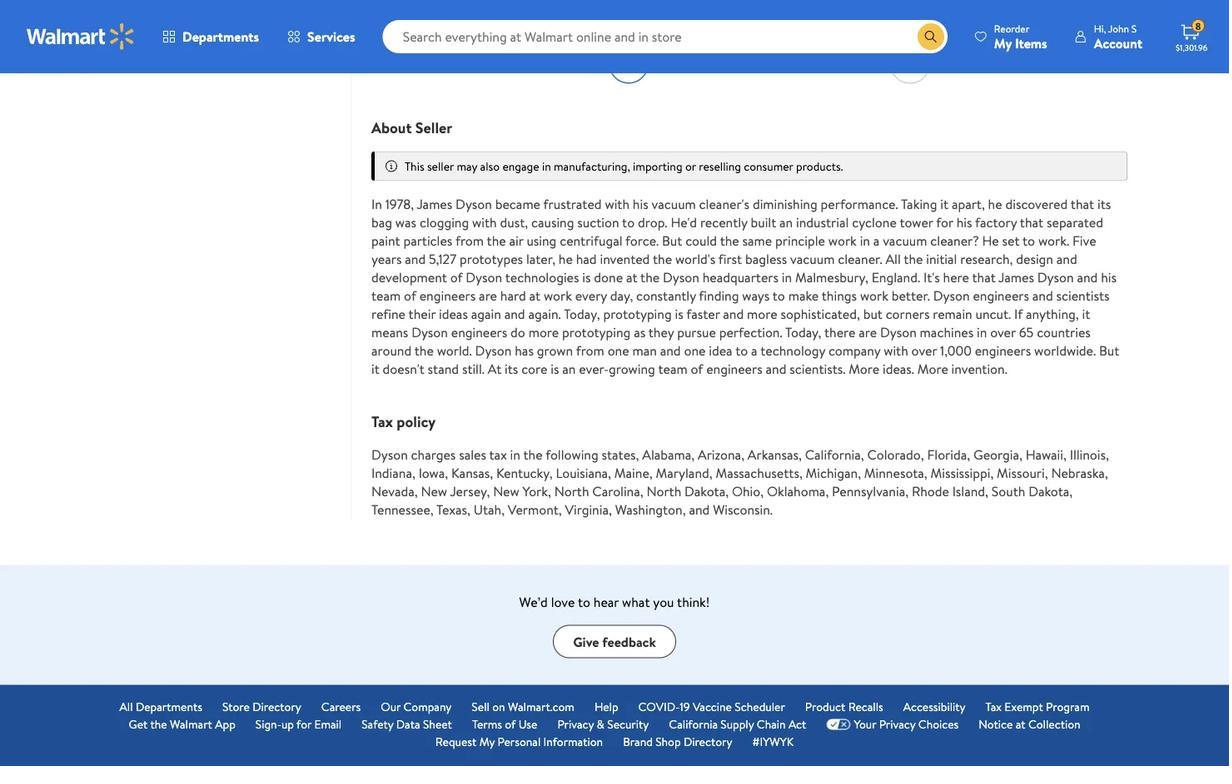 Task type: describe. For each thing, give the bounding box(es) containing it.
0 horizontal spatial over
[[912, 342, 937, 360]]

sell on walmart.com
[[472, 700, 575, 716]]

vaccine
[[693, 700, 732, 716]]

2 horizontal spatial work
[[860, 287, 889, 305]]

0 vertical spatial from
[[456, 232, 484, 250]]

1 dakota, from the left
[[685, 482, 729, 501]]

grown
[[537, 342, 573, 360]]

1 horizontal spatial team
[[659, 360, 688, 378]]

on
[[493, 700, 505, 716]]

2 horizontal spatial with
[[884, 342, 909, 360]]

ideas
[[439, 305, 468, 323]]

still.
[[462, 360, 485, 378]]

Search search field
[[383, 20, 948, 53]]

0 horizontal spatial with
[[472, 213, 497, 232]]

collection
[[1029, 717, 1081, 733]]

1978,
[[385, 195, 414, 213]]

0 horizontal spatial work
[[544, 287, 572, 305]]

0 vertical spatial but
[[662, 232, 683, 250]]

terms
[[472, 717, 502, 733]]

in
[[372, 195, 382, 213]]

tax exempt program get the walmart app
[[129, 700, 1090, 733]]

feedback
[[603, 633, 656, 651]]

0 horizontal spatial more
[[529, 323, 559, 342]]

the left the same
[[720, 232, 740, 250]]

he
[[983, 232, 999, 250]]

california supply chain act link
[[669, 717, 807, 734]]

island,
[[953, 482, 989, 501]]

dyson down "may"
[[456, 195, 492, 213]]

all inside in 1978, james dyson became frustrated with his vacuum cleaner's diminishing performance. taking it apart, he discovered that its bag was clogging with dust, causing suction to drop. he'd recently built an industrial cyclone tower for his factory that separated paint particles from the air using centrifugal force. but could the same principle work in a vacuum cleaner? he set to work. five years and 5,127 prototypes later, he had invented the world's first bagless vacuum cleaner.  all the initial research, design and development of dyson technologies is done at the dyson headquarters in malmesbury, england. it's here that james dyson and his team of engineers are hard at work every day, constantly finding ways to make things work better. dyson engineers and scientists refine their ideas again and again. today, prototyping is faster and more sophisticated, but corners remain uncut. if anything, it means dyson engineers do more prototyping as they pursue perfection.  today, there are dyson machines in over 65 countries around the world. dyson has grown from one man and one idea to a technology company with over 1,000 engineers worldwide. but it doesn't stand still. at its core is an ever-growing team of engineers and scientists. more ideas. more invention.
[[886, 250, 901, 268]]

we'd love to hear what you think!
[[519, 593, 710, 612]]

cleaner?
[[931, 232, 979, 250]]

york,
[[523, 482, 551, 501]]

georgia,
[[974, 446, 1023, 464]]

and right design
[[1057, 250, 1078, 268]]

1 vertical spatial are
[[859, 323, 877, 342]]

covid-19 vaccine scheduler
[[639, 700, 785, 716]]

invented
[[600, 250, 650, 268]]

2 horizontal spatial it
[[1083, 305, 1091, 323]]

0 horizontal spatial his
[[633, 195, 649, 213]]

0 horizontal spatial directory
[[253, 700, 301, 716]]

privacy & security link
[[558, 717, 649, 734]]

doesn't
[[383, 360, 425, 378]]

cyclone
[[852, 213, 897, 232]]

and right if
[[1033, 287, 1054, 305]]

store directory
[[222, 700, 301, 716]]

to left drop.
[[622, 213, 635, 232]]

walmart.com
[[508, 700, 575, 716]]

0 vertical spatial a
[[874, 232, 880, 250]]

walmart
[[170, 717, 212, 733]]

1 horizontal spatial james
[[999, 268, 1035, 287]]

in right the ways
[[782, 268, 792, 287]]

the left world's
[[653, 250, 672, 268]]

0 horizontal spatial are
[[479, 287, 497, 305]]

to right the set
[[1023, 232, 1036, 250]]

of left idea
[[691, 360, 703, 378]]

dyson down the could
[[663, 268, 700, 287]]

utah,
[[474, 501, 505, 519]]

65
[[1019, 323, 1034, 342]]

Walmart Site-Wide search field
[[383, 20, 948, 53]]

has
[[515, 342, 534, 360]]

paint
[[372, 232, 400, 250]]

set
[[1003, 232, 1020, 250]]

as
[[634, 323, 646, 342]]

all departments
[[120, 700, 202, 716]]

and left 5,127 at the top left
[[405, 250, 426, 268]]

our
[[381, 700, 401, 716]]

hi,
[[1094, 21, 1107, 35]]

chain
[[757, 717, 786, 733]]

our company link
[[381, 699, 452, 717]]

engineers up still.
[[451, 323, 508, 342]]

0 horizontal spatial is
[[551, 360, 559, 378]]

0 horizontal spatial today,
[[564, 305, 600, 323]]

better.
[[892, 287, 931, 305]]

tax for exempt
[[986, 700, 1002, 716]]

was
[[396, 213, 417, 232]]

and down five
[[1078, 268, 1098, 287]]

139 link
[[837, 44, 877, 84]]

recently
[[701, 213, 748, 232]]

3 link
[[716, 44, 756, 84]]

means
[[372, 323, 408, 342]]

2 one from the left
[[684, 342, 706, 360]]

scientists
[[1057, 287, 1110, 305]]

kansas,
[[452, 464, 493, 482]]

privacy inside your privacy choices link
[[879, 717, 916, 733]]

nevada,
[[372, 482, 418, 501]]

1 one from the left
[[608, 342, 630, 360]]

company
[[829, 342, 881, 360]]

careers link
[[321, 699, 361, 717]]

of up ideas
[[450, 268, 463, 287]]

john
[[1109, 21, 1130, 35]]

next page image
[[900, 52, 920, 78]]

and left scientists. in the top right of the page
[[766, 360, 787, 378]]

covid-19 vaccine scheduler link
[[639, 699, 785, 717]]

products.
[[796, 158, 844, 175]]

louisiana,
[[556, 464, 611, 482]]

development
[[372, 268, 447, 287]]

seller
[[427, 158, 454, 175]]

but
[[864, 305, 883, 323]]

suction
[[578, 213, 619, 232]]

for inside in 1978, james dyson became frustrated with his vacuum cleaner's diminishing performance. taking it apart, he discovered that its bag was clogging with dust, causing suction to drop. he'd recently built an industrial cyclone tower for his factory that separated paint particles from the air using centrifugal force. but could the same principle work in a vacuum cleaner? he set to work. five years and 5,127 prototypes later, he had invented the world's first bagless vacuum cleaner.  all the initial research, design and development of dyson technologies is done at the dyson headquarters in malmesbury, england. it's here that james dyson and his team of engineers are hard at work every day, constantly finding ways to make things work better. dyson engineers and scientists refine their ideas again and again. today, prototyping is faster and more sophisticated, but corners remain uncut. if anything, it means dyson engineers do more prototyping as they pursue perfection.  today, there are dyson machines in over 65 countries around the world. dyson has grown from one man and one idea to a technology company with over 1,000 engineers worldwide. but it doesn't stand still. at its core is an ever-growing team of engineers and scientists. more ideas. more invention.
[[937, 213, 954, 232]]

in right engage
[[542, 158, 551, 175]]

technologies
[[505, 268, 579, 287]]

their
[[409, 305, 436, 323]]

maine,
[[615, 464, 653, 482]]

love
[[551, 593, 575, 612]]

5,127
[[429, 250, 457, 268]]

ways
[[743, 287, 770, 305]]

request my personal information link
[[436, 734, 603, 752]]

prototyping up ever-
[[562, 323, 631, 342]]

1 horizontal spatial over
[[991, 323, 1016, 342]]

again.
[[529, 305, 561, 323]]

air
[[509, 232, 524, 250]]

walmart image
[[27, 23, 135, 50]]

0 vertical spatial he
[[989, 195, 1003, 213]]

0 vertical spatial team
[[372, 287, 401, 305]]

headquarters
[[703, 268, 779, 287]]

privacy choices icon image
[[827, 720, 851, 731]]

industrial
[[796, 213, 849, 232]]

exempt
[[1005, 700, 1044, 716]]

dyson up ideas.
[[881, 323, 917, 342]]

same
[[743, 232, 772, 250]]

3
[[732, 53, 739, 71]]

design
[[1017, 250, 1054, 268]]

1 horizontal spatial but
[[1100, 342, 1120, 360]]

in down "performance."
[[860, 232, 871, 250]]

departments button
[[148, 17, 273, 57]]

hard
[[501, 287, 526, 305]]

mississippi,
[[931, 464, 994, 482]]

alabama,
[[643, 446, 695, 464]]

1 horizontal spatial at
[[626, 268, 638, 287]]

separated
[[1047, 213, 1104, 232]]

brand shop directory
[[623, 735, 733, 751]]

later,
[[526, 250, 556, 268]]

2 horizontal spatial that
[[1071, 195, 1095, 213]]

the right day,
[[641, 268, 660, 287]]

company
[[404, 700, 452, 716]]

4
[[785, 53, 793, 71]]

give feedback button
[[553, 626, 676, 659]]

sign-up for email
[[256, 717, 342, 733]]

s
[[1132, 21, 1137, 35]]

give feedback
[[573, 633, 656, 651]]

day,
[[610, 287, 633, 305]]

policy
[[397, 412, 436, 433]]

and right faster
[[723, 305, 744, 323]]

became
[[495, 195, 541, 213]]

1,000
[[941, 342, 972, 360]]

0 horizontal spatial at
[[529, 287, 541, 305]]

app
[[215, 717, 236, 733]]

of up means
[[404, 287, 416, 305]]

get
[[129, 717, 148, 733]]

1 horizontal spatial with
[[605, 195, 630, 213]]

to right idea
[[736, 342, 748, 360]]



Task type: locate. For each thing, give the bounding box(es) containing it.
dyson up again
[[466, 268, 502, 287]]

from right the particles
[[456, 232, 484, 250]]

at right done
[[626, 268, 638, 287]]

1 vertical spatial directory
[[684, 735, 733, 751]]

worldwide.
[[1035, 342, 1097, 360]]

safety data sheet link
[[362, 717, 452, 734]]

1 more from the left
[[849, 360, 880, 378]]

ohio,
[[732, 482, 764, 501]]

using
[[527, 232, 557, 250]]

0 horizontal spatial all
[[120, 700, 133, 716]]

the left it's
[[904, 250, 923, 268]]

0 vertical spatial all
[[886, 250, 901, 268]]

for right up
[[297, 717, 312, 733]]

privacy
[[558, 717, 594, 733], [879, 717, 916, 733]]

engineers down uncut.
[[975, 342, 1032, 360]]

perfection.
[[720, 323, 783, 342]]

a right idea
[[752, 342, 758, 360]]

1 horizontal spatial more
[[918, 360, 949, 378]]

the right tax
[[524, 446, 543, 464]]

jersey,
[[450, 482, 490, 501]]

are
[[479, 287, 497, 305], [859, 323, 877, 342]]

manufacturing,
[[554, 158, 630, 175]]

2 horizontal spatial at
[[1016, 717, 1026, 733]]

james up if
[[999, 268, 1035, 287]]

england.
[[872, 268, 921, 287]]

1 horizontal spatial dakota,
[[1029, 482, 1073, 501]]

the left the "air"
[[487, 232, 506, 250]]

you
[[653, 593, 674, 612]]

more down headquarters
[[747, 305, 778, 323]]

departments inside dropdown button
[[182, 27, 259, 46]]

supply
[[721, 717, 754, 733]]

our company
[[381, 700, 452, 716]]

1 horizontal spatial is
[[583, 268, 591, 287]]

directory down california
[[684, 735, 733, 751]]

sell on walmart.com link
[[472, 699, 575, 717]]

my
[[995, 34, 1012, 52], [480, 735, 495, 751]]

more
[[747, 305, 778, 323], [529, 323, 559, 342]]

privacy right your
[[879, 717, 916, 733]]

new left jersey,
[[421, 482, 447, 501]]

dyson inside dyson charges sales tax in the following states, alabama, arizona, arkansas, california, colorado, florida, georgia, hawaii, illinois, indiana, iowa, kansas, kentucky, louisiana, maine, maryland, massachusetts, michigan, minnesota, mississippi, missouri, nebraska, nevada, new jersey, new york, north carolina, north dakota, ohio, oklahoma, pennsylvania, rhode island, south dakota, tennessee, texas, utah, vermont, virginia, washington, and wisconsin.
[[372, 446, 408, 464]]

...
[[819, 55, 827, 73]]

1 horizontal spatial vacuum
[[791, 250, 835, 268]]

1 horizontal spatial work
[[829, 232, 857, 250]]

dyson down work.
[[1038, 268, 1074, 287]]

0 vertical spatial for
[[937, 213, 954, 232]]

again
[[471, 305, 501, 323]]

my inside notice at collection request my personal information
[[480, 735, 495, 751]]

1 vertical spatial tax
[[986, 700, 1002, 716]]

for inside sign-up for email link
[[297, 717, 312, 733]]

139
[[848, 53, 866, 71]]

0 vertical spatial is
[[583, 268, 591, 287]]

1 horizontal spatial north
[[647, 482, 682, 501]]

at down exempt
[[1016, 717, 1026, 733]]

0 horizontal spatial privacy
[[558, 717, 594, 733]]

1 horizontal spatial he
[[989, 195, 1003, 213]]

it left doesn't
[[372, 360, 380, 378]]

ideas.
[[883, 360, 915, 378]]

an left ever-
[[563, 360, 576, 378]]

up
[[282, 717, 294, 733]]

one left man
[[608, 342, 630, 360]]

reselling
[[699, 158, 741, 175]]

1 horizontal spatial today,
[[786, 323, 822, 342]]

all up get
[[120, 700, 133, 716]]

1 vertical spatial james
[[999, 268, 1035, 287]]

it left 'apart,'
[[941, 195, 949, 213]]

technology
[[761, 342, 826, 360]]

seller
[[416, 118, 452, 138]]

first
[[719, 250, 742, 268]]

terms of use link
[[472, 717, 538, 734]]

to
[[622, 213, 635, 232], [1023, 232, 1036, 250], [773, 287, 785, 305], [736, 342, 748, 360], [578, 593, 591, 612]]

0 horizontal spatial north
[[555, 482, 589, 501]]

kentucky,
[[497, 464, 553, 482]]

dyson down tax policy
[[372, 446, 408, 464]]

and down maryland,
[[689, 501, 710, 519]]

of left use
[[505, 717, 516, 733]]

0 horizontal spatial vacuum
[[652, 195, 696, 213]]

1 horizontal spatial all
[[886, 250, 901, 268]]

illinois,
[[1070, 446, 1110, 464]]

store directory link
[[222, 699, 301, 717]]

0 horizontal spatial that
[[973, 268, 996, 287]]

0 horizontal spatial team
[[372, 287, 401, 305]]

in inside dyson charges sales tax in the following states, alabama, arizona, arkansas, california, colorado, florida, georgia, hawaii, illinois, indiana, iowa, kansas, kentucky, louisiana, maine, maryland, massachusetts, michigan, minnesota, mississippi, missouri, nebraska, nevada, new jersey, new york, north carolina, north dakota, ohio, oklahoma, pennsylvania, rhode island, south dakota, tennessee, texas, utah, vermont, virginia, washington, and wisconsin.
[[510, 446, 521, 464]]

frustrated
[[544, 195, 602, 213]]

0 horizontal spatial my
[[480, 735, 495, 751]]

about
[[372, 118, 412, 138]]

and right man
[[660, 342, 681, 360]]

1 vertical spatial it
[[1083, 305, 1091, 323]]

prototyping up man
[[604, 305, 672, 323]]

team right man
[[659, 360, 688, 378]]

1 vertical spatial a
[[752, 342, 758, 360]]

privacy inside privacy & security link
[[558, 717, 594, 733]]

0 horizontal spatial one
[[608, 342, 630, 360]]

1 horizontal spatial more
[[747, 305, 778, 323]]

this seller may also engage in manufacturing, importing or reselling consumer products.
[[405, 158, 844, 175]]

may
[[457, 158, 478, 175]]

virginia,
[[565, 501, 612, 519]]

departments
[[182, 27, 259, 46], [136, 700, 202, 716]]

arizona,
[[698, 446, 745, 464]]

0 horizontal spatial a
[[752, 342, 758, 360]]

it right anything,
[[1083, 305, 1091, 323]]

1 vertical spatial is
[[675, 305, 684, 323]]

2 privacy from the left
[[879, 717, 916, 733]]

that right here
[[973, 268, 996, 287]]

1 new from the left
[[421, 482, 447, 501]]

is left done
[[583, 268, 591, 287]]

dyson up stand
[[412, 323, 448, 342]]

my left items
[[995, 34, 1012, 52]]

0 horizontal spatial he
[[559, 250, 573, 268]]

1 horizontal spatial a
[[874, 232, 880, 250]]

directory up sign- on the bottom of page
[[253, 700, 301, 716]]

notice at collection request my personal information
[[436, 717, 1081, 751]]

search icon image
[[925, 30, 938, 43]]

tax left policy
[[372, 412, 393, 433]]

importing
[[633, 158, 683, 175]]

of inside "link"
[[505, 717, 516, 733]]

james right was
[[417, 195, 453, 213]]

1 vertical spatial for
[[297, 717, 312, 733]]

to right the ways
[[773, 287, 785, 305]]

minnesota,
[[865, 464, 928, 482]]

world's
[[676, 250, 716, 268]]

product recalls
[[805, 700, 884, 716]]

0 vertical spatial tax
[[372, 412, 393, 433]]

carolina,
[[593, 482, 644, 501]]

but right worldwide.
[[1100, 342, 1120, 360]]

vacuum down importing in the right top of the page
[[652, 195, 696, 213]]

1 privacy from the left
[[558, 717, 594, 733]]

a down "performance."
[[874, 232, 880, 250]]

today, down make
[[786, 323, 822, 342]]

1 horizontal spatial that
[[1020, 213, 1044, 232]]

hear
[[594, 593, 619, 612]]

are left hard
[[479, 287, 497, 305]]

scheduler
[[735, 700, 785, 716]]

team down years
[[372, 287, 401, 305]]

engineers down research,
[[973, 287, 1030, 305]]

2 new from the left
[[493, 482, 520, 501]]

dyson charges sales tax in the following states, alabama, arizona, arkansas, california, colorado, florida, georgia, hawaii, illinois, indiana, iowa, kansas, kentucky, louisiana, maine, maryland, massachusetts, michigan, minnesota, mississippi, missouri, nebraska, nevada, new jersey, new york, north carolina, north dakota, ohio, oklahoma, pennsylvania, rhode island, south dakota, tennessee, texas, utah, vermont, virginia, washington, and wisconsin.
[[372, 446, 1110, 519]]

hi, john s account
[[1094, 21, 1143, 52]]

0 horizontal spatial from
[[456, 232, 484, 250]]

is right core
[[551, 360, 559, 378]]

1 horizontal spatial privacy
[[879, 717, 916, 733]]

2 vertical spatial is
[[551, 360, 559, 378]]

his left factory on the top right of the page
[[957, 213, 973, 232]]

1 north from the left
[[555, 482, 589, 501]]

1 horizontal spatial new
[[493, 482, 520, 501]]

washington,
[[615, 501, 686, 519]]

done
[[594, 268, 623, 287]]

that up five
[[1071, 195, 1095, 213]]

dyson up machines
[[934, 287, 970, 305]]

one left idea
[[684, 342, 706, 360]]

program
[[1046, 700, 1090, 716]]

at right hard
[[529, 287, 541, 305]]

more right ideas.
[[918, 360, 949, 378]]

1 vertical spatial my
[[480, 735, 495, 751]]

over left 65 at the top right of page
[[991, 323, 1016, 342]]

0 vertical spatial departments
[[182, 27, 259, 46]]

vacuum up make
[[791, 250, 835, 268]]

1 vertical spatial he
[[559, 250, 573, 268]]

$1,301.96
[[1176, 42, 1208, 53]]

tax inside tax exempt program get the walmart app
[[986, 700, 1002, 716]]

engineers down 5,127 at the top left
[[420, 287, 476, 305]]

of
[[450, 268, 463, 287], [404, 287, 416, 305], [691, 360, 703, 378], [505, 717, 516, 733]]

north right york,
[[555, 482, 589, 501]]

sophisticated,
[[781, 305, 860, 323]]

diminishing
[[753, 195, 818, 213]]

tax exempt program link
[[986, 699, 1090, 717]]

0 horizontal spatial james
[[417, 195, 453, 213]]

1 link
[[609, 44, 649, 84]]

his up 'force.'
[[633, 195, 649, 213]]

1 horizontal spatial an
[[780, 213, 793, 232]]

0 vertical spatial directory
[[253, 700, 301, 716]]

1 horizontal spatial for
[[937, 213, 954, 232]]

at inside notice at collection request my personal information
[[1016, 717, 1026, 733]]

nebraska,
[[1052, 464, 1109, 482]]

dakota, down arizona,
[[685, 482, 729, 501]]

what
[[622, 593, 650, 612]]

0 horizontal spatial for
[[297, 717, 312, 733]]

2 vertical spatial it
[[372, 360, 380, 378]]

0 horizontal spatial dakota,
[[685, 482, 729, 501]]

1 horizontal spatial its
[[1098, 195, 1112, 213]]

dyson left the has
[[475, 342, 512, 360]]

cleaner.
[[838, 250, 883, 268]]

0 horizontal spatial it
[[372, 360, 380, 378]]

reorder my items
[[995, 21, 1048, 52]]

2 more from the left
[[918, 360, 949, 378]]

taking
[[901, 195, 938, 213]]

my down terms
[[480, 735, 495, 751]]

1 horizontal spatial his
[[957, 213, 973, 232]]

countries
[[1037, 323, 1091, 342]]

engineers down perfection.
[[707, 360, 763, 378]]

his down separated on the top
[[1101, 268, 1117, 287]]

or
[[686, 158, 696, 175]]

my inside reorder my items
[[995, 34, 1012, 52]]

1 horizontal spatial from
[[576, 342, 605, 360]]

and right again
[[505, 305, 525, 323]]

but left the could
[[662, 232, 683, 250]]

1 vertical spatial departments
[[136, 700, 202, 716]]

its right discovered
[[1098, 195, 1112, 213]]

tax up notice
[[986, 700, 1002, 716]]

uncut.
[[976, 305, 1012, 323]]

today, right again.
[[564, 305, 600, 323]]

0 vertical spatial its
[[1098, 195, 1112, 213]]

product
[[805, 700, 846, 716]]

2 horizontal spatial is
[[675, 305, 684, 323]]

0 vertical spatial an
[[780, 213, 793, 232]]

sell
[[472, 700, 490, 716]]

are right there
[[859, 323, 877, 342]]

choices
[[919, 717, 959, 733]]

0 vertical spatial my
[[995, 34, 1012, 52]]

0 horizontal spatial but
[[662, 232, 683, 250]]

every
[[576, 287, 607, 305]]

bag
[[372, 213, 392, 232]]

1 horizontal spatial are
[[859, 323, 877, 342]]

2 horizontal spatial his
[[1101, 268, 1117, 287]]

with left dust,
[[472, 213, 497, 232]]

notice at collection link
[[979, 717, 1081, 734]]

pennsylvania,
[[832, 482, 909, 501]]

tax for policy
[[372, 412, 393, 433]]

1 vertical spatial an
[[563, 360, 576, 378]]

is
[[583, 268, 591, 287], [675, 305, 684, 323], [551, 360, 559, 378]]

1 vertical spatial its
[[505, 360, 518, 378]]

its
[[1098, 195, 1112, 213], [505, 360, 518, 378]]

1 horizontal spatial directory
[[684, 735, 733, 751]]

0 horizontal spatial its
[[505, 360, 518, 378]]

to right love
[[578, 593, 591, 612]]

we'd
[[519, 593, 548, 612]]

2 north from the left
[[647, 482, 682, 501]]

0 vertical spatial it
[[941, 195, 949, 213]]

0 horizontal spatial tax
[[372, 412, 393, 433]]

world.
[[437, 342, 472, 360]]

in right 1,000
[[977, 323, 988, 342]]

the down "all departments" link
[[150, 717, 167, 733]]

work right things
[[860, 287, 889, 305]]

0 horizontal spatial new
[[421, 482, 447, 501]]

0 vertical spatial are
[[479, 287, 497, 305]]

in right tax
[[510, 446, 521, 464]]

if
[[1015, 305, 1023, 323]]

that right the set
[[1020, 213, 1044, 232]]

all right cleaner.
[[886, 250, 901, 268]]

1 horizontal spatial my
[[995, 34, 1012, 52]]

more right do
[[529, 323, 559, 342]]

could
[[686, 232, 717, 250]]

more left ideas.
[[849, 360, 880, 378]]

2 horizontal spatial vacuum
[[883, 232, 928, 250]]

and inside dyson charges sales tax in the following states, alabama, arizona, arkansas, california, colorado, florida, georgia, hawaii, illinois, indiana, iowa, kansas, kentucky, louisiana, maine, maryland, massachusetts, michigan, minnesota, mississippi, missouri, nebraska, nevada, new jersey, new york, north carolina, north dakota, ohio, oklahoma, pennsylvania, rhode island, south dakota, tennessee, texas, utah, vermont, virginia, washington, and wisconsin.
[[689, 501, 710, 519]]

0 vertical spatial james
[[417, 195, 453, 213]]

iowa,
[[419, 464, 448, 482]]

0 horizontal spatial an
[[563, 360, 576, 378]]

is left faster
[[675, 305, 684, 323]]

request
[[436, 735, 477, 751]]

1 horizontal spatial tax
[[986, 700, 1002, 716]]

2 dakota, from the left
[[1029, 482, 1073, 501]]

vacuum up england.
[[883, 232, 928, 250]]

over left 1,000
[[912, 342, 937, 360]]

he left had
[[559, 250, 573, 268]]

machines
[[920, 323, 974, 342]]

and
[[405, 250, 426, 268], [1057, 250, 1078, 268], [1078, 268, 1098, 287], [1033, 287, 1054, 305], [505, 305, 525, 323], [723, 305, 744, 323], [660, 342, 681, 360], [766, 360, 787, 378], [689, 501, 710, 519]]

19
[[680, 700, 690, 716]]

north down alabama,
[[647, 482, 682, 501]]

from right grown
[[576, 342, 605, 360]]

an right built
[[780, 213, 793, 232]]

the inside dyson charges sales tax in the following states, alabama, arizona, arkansas, california, colorado, florida, georgia, hawaii, illinois, indiana, iowa, kansas, kentucky, louisiana, maine, maryland, massachusetts, michigan, minnesota, mississippi, missouri, nebraska, nevada, new jersey, new york, north carolina, north dakota, ohio, oklahoma, pennsylvania, rhode island, south dakota, tennessee, texas, utah, vermont, virginia, washington, and wisconsin.
[[524, 446, 543, 464]]

the left "world."
[[415, 342, 434, 360]]

0 horizontal spatial more
[[849, 360, 880, 378]]

the inside tax exempt program get the walmart app
[[150, 717, 167, 733]]



Task type: vqa. For each thing, say whether or not it's contained in the screenshot.
the "Dakota,"
yes



